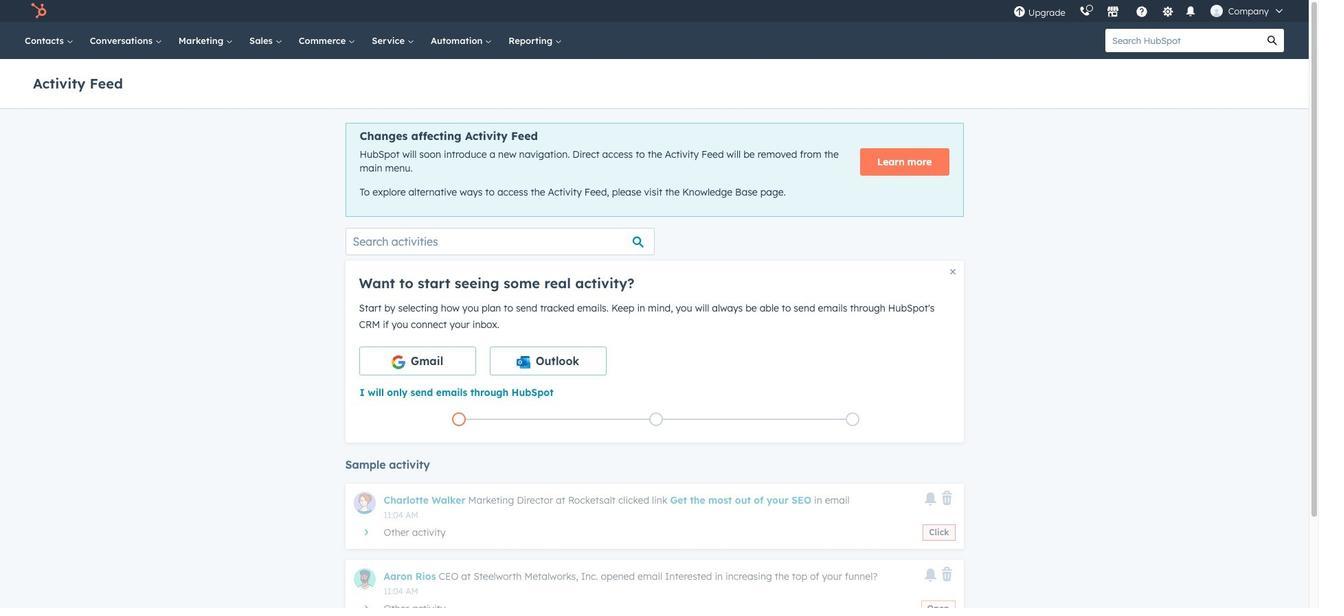 Task type: describe. For each thing, give the bounding box(es) containing it.
marketplaces image
[[1107, 6, 1119, 19]]

onboarding.steps.sendtrackedemailingmail.title image
[[653, 417, 659, 424]]

Search HubSpot search field
[[1106, 29, 1261, 52]]

onboarding.steps.finalstep.title image
[[850, 417, 856, 424]]



Task type: locate. For each thing, give the bounding box(es) containing it.
menu
[[1007, 0, 1293, 22]]

close image
[[950, 269, 956, 275]]

None checkbox
[[359, 347, 476, 376], [490, 347, 607, 376], [359, 347, 476, 376], [490, 347, 607, 376]]

Search activities search field
[[345, 228, 655, 256]]

list
[[360, 410, 952, 429]]

jacob simon image
[[1211, 5, 1223, 17]]



Task type: vqa. For each thing, say whether or not it's contained in the screenshot.
the 'Conditional property logic' link
no



